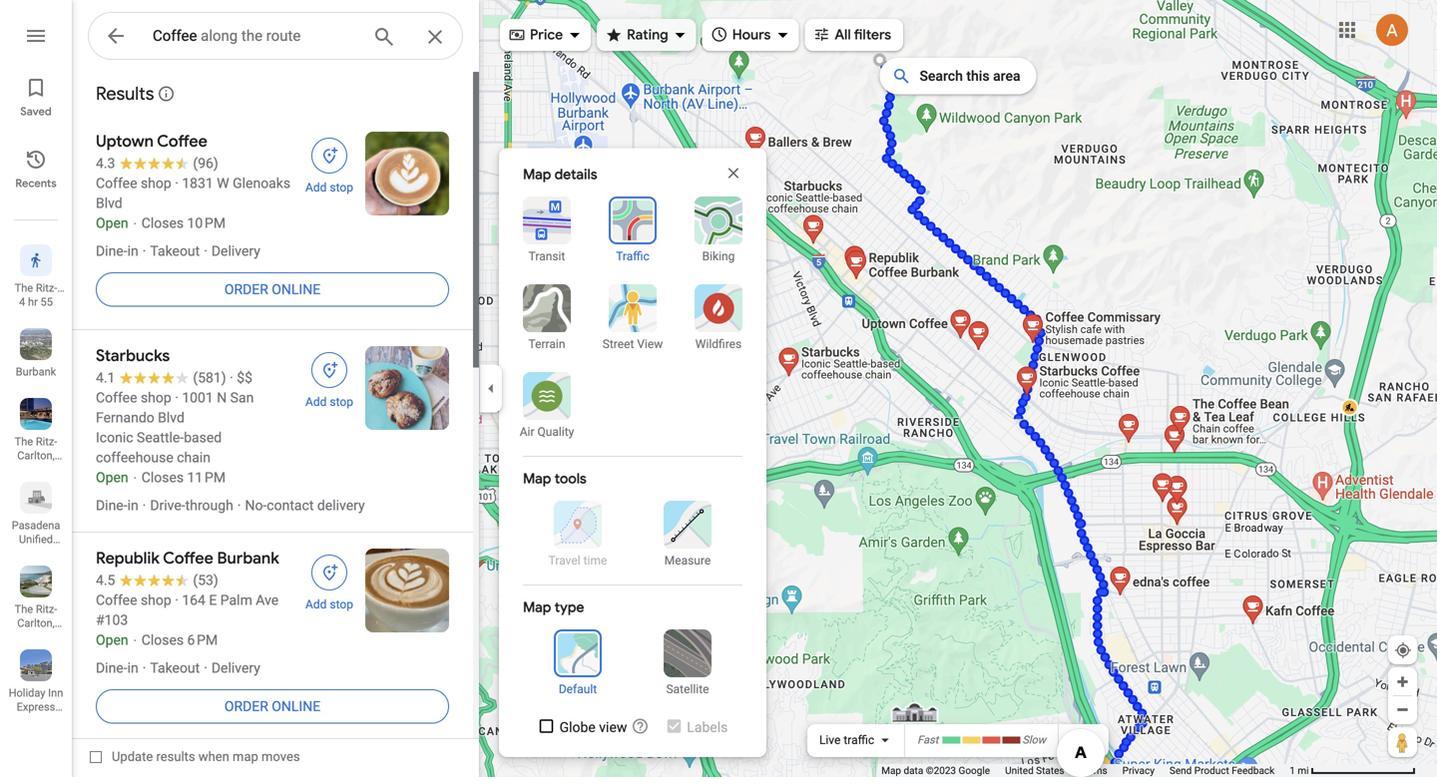 Task type: locate. For each thing, give the bounding box(es) containing it.
1 vertical spatial order
[[224, 698, 268, 715]]

1 vertical spatial the
[[15, 603, 33, 616]]

2 order online link from the top
[[96, 683, 449, 731]]

none search field inside google maps element
[[88, 12, 463, 67]]

the ritz- carlton, los angeles
[[15, 436, 57, 490]]

None search field
[[88, 12, 463, 67]]

transit button
[[511, 197, 583, 264]]

1 vertical spatial add stop button
[[293, 346, 365, 410]]

2 vertical spatial add stop image
[[320, 564, 338, 582]]


[[27, 249, 45, 271]]

add stop
[[305, 181, 353, 195], [305, 395, 353, 409], [305, 598, 353, 612]]

carlton, up los
[[17, 450, 55, 462]]

los
[[27, 464, 45, 476]]

mira
[[9, 715, 30, 728]]

add stop image for 1st add stop button from the bottom
[[320, 564, 338, 582]]

map
[[233, 749, 258, 764]]

none search field containing 
[[88, 12, 463, 67]]

carlton, for los
[[17, 450, 55, 462]]

terrain
[[528, 337, 565, 351]]


[[104, 21, 128, 50]]

travel time button
[[534, 501, 622, 569]]

street view button
[[597, 284, 669, 352]]

mesa-
[[33, 715, 63, 728]]

this
[[966, 68, 990, 84]]

footer containing map data ©2023 google
[[881, 764, 1290, 777]]

zoom out and see the world in 3d tooltip
[[631, 718, 649, 736]]

0 vertical spatial stop
[[330, 181, 353, 195]]

2 vertical spatial add stop button
[[293, 549, 365, 613]]

add stop image for 2nd add stop button from the bottom
[[320, 361, 338, 379]]

the for the ritz- carlton, laguna niguel
[[15, 603, 33, 616]]

the inside the ritz- carlton, laguna niguel
[[15, 603, 33, 616]]

ritz-
[[36, 436, 57, 448], [36, 603, 57, 616]]

order online
[[224, 281, 321, 298], [224, 698, 321, 715]]

1 vertical spatial add stop image
[[320, 361, 338, 379]]

ritz- inside the ritz- carlton, los angeles
[[36, 436, 57, 448]]

close image
[[725, 164, 742, 182]]

send
[[1170, 765, 1192, 777]]

send product feedback
[[1170, 765, 1275, 777]]

map left the type
[[523, 599, 551, 617]]

2 vertical spatial add stop
[[305, 598, 353, 612]]

2 vertical spatial stop
[[330, 598, 353, 612]]

0 vertical spatial order
[[224, 281, 268, 298]]

3 add stop from the top
[[305, 598, 353, 612]]

footer
[[881, 764, 1290, 777]]

street view
[[603, 337, 663, 351]]

the up los
[[15, 436, 33, 448]]

1 vertical spatial carlton,
[[17, 617, 55, 630]]

map tools
[[523, 470, 587, 488]]

map inside footer
[[881, 765, 901, 777]]

add stop image
[[320, 147, 338, 165], [320, 361, 338, 379], [320, 564, 338, 582]]

map for map details
[[523, 166, 551, 184]]

zoom out image
[[1395, 703, 1410, 718]]

map
[[523, 166, 551, 184], [523, 470, 551, 488], [523, 599, 551, 617], [881, 765, 901, 777]]

ritz- inside the ritz- carlton, laguna niguel
[[36, 603, 57, 616]]

1 add stop button from the top
[[293, 132, 365, 196]]

the up laguna
[[15, 603, 33, 616]]

0 vertical spatial add stop button
[[293, 132, 365, 196]]

when
[[198, 749, 229, 764]]

product
[[1194, 765, 1229, 777]]

live traffic option
[[819, 734, 874, 747]]

0 vertical spatial carlton,
[[17, 450, 55, 462]]

order online link for 1st add stop button from the top
[[96, 265, 449, 313]]

update
[[112, 749, 153, 764]]

travel
[[549, 554, 580, 568]]

1 order online from the top
[[224, 281, 321, 298]]

feedback
[[1232, 765, 1275, 777]]

Satellite radio
[[644, 630, 732, 698]]

globe
[[559, 720, 596, 736]]

google maps element
[[0, 0, 1437, 777]]

states
[[1036, 765, 1064, 777]]

ritz- up laguna
[[36, 603, 57, 616]]

show street view coverage image
[[1388, 728, 1417, 757]]

tools
[[554, 470, 587, 488]]

view
[[599, 720, 627, 736]]

type
[[554, 599, 584, 617]]

1 vertical spatial add
[[305, 395, 327, 409]]

1 vertical spatial ritz-
[[36, 603, 57, 616]]

map left "details"
[[523, 166, 551, 184]]

1 vertical spatial order online
[[224, 698, 321, 715]]

0 vertical spatial add stop
[[305, 181, 353, 195]]

2 add stop image from the top
[[320, 361, 338, 379]]

Default radio
[[534, 630, 622, 698]]

ritz- up los
[[36, 436, 57, 448]]

 rating
[[605, 23, 668, 45]]

3 add from the top
[[305, 598, 327, 612]]

carlton, inside the ritz- carlton, laguna niguel
[[17, 617, 55, 630]]

search this area button
[[880, 58, 1036, 94]]

1 add stop from the top
[[305, 181, 353, 195]]

results for coffee feed
[[72, 70, 479, 746]]

2 order online from the top
[[224, 698, 321, 715]]

the
[[15, 436, 33, 448], [15, 603, 33, 616]]

1
[[1290, 765, 1295, 777]]

1 vertical spatial online
[[272, 698, 321, 715]]

1 vertical spatial order online link
[[96, 683, 449, 731]]

1 add from the top
[[305, 181, 327, 195]]

0 vertical spatial the
[[15, 436, 33, 448]]

the ritz- carlton, laguna niguel
[[15, 603, 57, 658]]

2 ritz- from the top
[[36, 603, 57, 616]]

none field inside the coffee field
[[153, 24, 356, 48]]

ritz- for the ritz- carlton, laguna niguel
[[36, 603, 57, 616]]

2 the from the top
[[15, 603, 33, 616]]

price button
[[500, 13, 591, 57]]

2 carlton, from the top
[[17, 617, 55, 630]]

0 vertical spatial add stop image
[[320, 147, 338, 165]]

burbank button
[[0, 320, 72, 382]]

2 add from the top
[[305, 395, 327, 409]]

ritz- for the ritz- carlton, los angeles
[[36, 436, 57, 448]]

the ritz- carlton, los angeles button
[[0, 390, 72, 490]]

©2023
[[926, 765, 956, 777]]

carlton, inside the ritz- carlton, los angeles
[[17, 450, 55, 462]]

0 vertical spatial order online link
[[96, 265, 449, 313]]

recents
[[15, 177, 57, 191]]

the inside the ritz- carlton, los angeles
[[15, 436, 33, 448]]

0 vertical spatial online
[[272, 281, 321, 298]]

2 add stop button from the top
[[293, 346, 365, 410]]

filters
[[854, 26, 891, 44]]

0 vertical spatial add
[[305, 181, 327, 195]]

carlton, up laguna
[[17, 617, 55, 630]]

1 ritz- from the top
[[36, 436, 57, 448]]

san
[[11, 729, 30, 741]]

1 add stop image from the top
[[320, 147, 338, 165]]

update results when map moves
[[112, 749, 300, 764]]

 all filters
[[813, 23, 891, 45]]

None field
[[153, 24, 356, 48]]

1 the from the top
[[15, 436, 33, 448]]

2 vertical spatial add
[[305, 598, 327, 612]]

order for 1st add stop button from the bottom
[[224, 698, 268, 715]]

burbank
[[16, 366, 56, 378]]

school
[[19, 547, 53, 560]]

add
[[305, 181, 327, 195], [305, 395, 327, 409], [305, 598, 327, 612]]

1 carlton, from the top
[[17, 450, 55, 462]]

order
[[224, 281, 268, 298], [224, 698, 268, 715]]

map left 'tools'
[[523, 470, 551, 488]]

Labels checkbox
[[665, 718, 728, 738]]

holiday inn express mira mesa- san diego button
[[0, 642, 72, 741]]

hr
[[28, 296, 38, 308]]

live
[[819, 734, 841, 747]]

1 vertical spatial add stop
[[305, 395, 353, 409]]

map data ©2023 google
[[881, 765, 990, 777]]

1 mi button
[[1290, 765, 1416, 777]]

0 vertical spatial ritz-
[[36, 436, 57, 448]]

2 order from the top
[[224, 698, 268, 715]]

view
[[637, 337, 663, 351]]

1 order from the top
[[224, 281, 268, 298]]

measure button
[[644, 501, 732, 569]]

details
[[554, 166, 597, 184]]

united
[[1005, 765, 1034, 777]]

google
[[959, 765, 990, 777]]

Globe view checkbox
[[538, 718, 627, 738]]

map for map tools
[[523, 470, 551, 488]]

add for 2nd add stop button from the bottom
[[305, 395, 327, 409]]

slow
[[1022, 734, 1046, 747]]

Update results when map moves checkbox
[[90, 744, 300, 769]]

1 vertical spatial stop
[[330, 395, 353, 409]]

order for 1st add stop button from the top
[[224, 281, 268, 298]]

order online link
[[96, 265, 449, 313], [96, 683, 449, 731]]

3 add stop image from the top
[[320, 564, 338, 582]]

saved
[[20, 105, 52, 119]]

1 order online link from the top
[[96, 265, 449, 313]]

map left data
[[881, 765, 901, 777]]

district
[[19, 561, 53, 574]]

0 vertical spatial order online
[[224, 281, 321, 298]]



Task type: describe. For each thing, give the bounding box(es) containing it.
add for 1st add stop button from the bottom
[[305, 598, 327, 612]]

traffic
[[844, 734, 874, 747]]

air quality button
[[511, 372, 583, 440]]

pasadena unified school district button
[[0, 474, 72, 574]]

2 add stop from the top
[[305, 395, 353, 409]]

add for 1st add stop button from the top
[[305, 181, 327, 195]]

1 stop from the top
[[330, 181, 353, 195]]

measure
[[664, 554, 711, 568]]

4
[[19, 296, 25, 308]]

travel time
[[549, 554, 607, 568]]

rating
[[627, 26, 668, 44]]

traffic
[[616, 249, 649, 263]]

fast
[[917, 734, 938, 747]]

live traffic
[[819, 734, 874, 747]]

3 add stop button from the top
[[293, 549, 365, 613]]

hours
[[732, 26, 771, 44]]

add stop image for 1st add stop button from the top
[[320, 147, 338, 165]]

4 hr 55
[[19, 296, 53, 308]]

zoom in image
[[1395, 675, 1410, 690]]

laguna
[[18, 631, 54, 644]]

area
[[993, 68, 1020, 84]]

results
[[96, 82, 154, 105]]

traffic button
[[597, 197, 669, 264]]


[[813, 23, 831, 45]]

satellite
[[666, 683, 709, 697]]

recents button
[[0, 140, 72, 196]]

results
[[156, 749, 195, 764]]

express
[[17, 701, 55, 714]]

labels
[[687, 720, 728, 736]]

footer inside google maps element
[[881, 764, 1290, 777]]

default
[[559, 683, 597, 697]]

biking button
[[683, 197, 754, 264]]

 button
[[360, 13, 408, 67]]

united states
[[1005, 765, 1064, 777]]

street
[[603, 337, 634, 351]]

1 mi
[[1290, 765, 1309, 777]]


[[710, 23, 728, 45]]

carlton, for laguna
[[17, 617, 55, 630]]

google account: apple lee  
(apple.applelee2001@gmail.com) image
[[1376, 14, 1408, 46]]

unified
[[19, 533, 53, 546]]

terms button
[[1079, 764, 1107, 777]]

send product feedback button
[[1170, 764, 1275, 777]]


[[605, 23, 623, 45]]

wildfires button
[[683, 284, 754, 352]]

globe view
[[559, 720, 627, 736]]

time
[[583, 554, 607, 568]]

holiday inn express mira mesa- san diego
[[9, 687, 63, 741]]

saved button
[[0, 68, 72, 124]]

privacy button
[[1122, 764, 1155, 777]]

air
[[520, 425, 534, 439]]

menu image
[[24, 24, 48, 48]]

show your location image
[[1394, 642, 1412, 660]]

 hours
[[710, 23, 771, 45]]

angeles
[[16, 478, 56, 490]]

learn more about legal disclosure regarding public reviews on google maps image
[[157, 85, 175, 103]]

2 stop from the top
[[330, 395, 353, 409]]

all
[[835, 26, 851, 44]]

terrain button
[[511, 284, 583, 352]]

search this area
[[920, 68, 1020, 84]]

united states button
[[1005, 764, 1064, 777]]

pasadena unified school district
[[12, 519, 60, 574]]

1 online from the top
[[272, 281, 321, 298]]

mi
[[1298, 765, 1309, 777]]

privacy
[[1122, 765, 1155, 777]]

the for the ritz- carlton, los angeles
[[15, 436, 33, 448]]

biking
[[702, 249, 735, 263]]

moves
[[261, 749, 300, 764]]


[[372, 22, 396, 51]]

map details
[[523, 166, 597, 184]]

 Show traffic  checkbox
[[1070, 733, 1098, 749]]

 button
[[88, 12, 144, 64]]

terms
[[1079, 765, 1107, 777]]

Coffee field
[[88, 12, 463, 67]]

price
[[530, 26, 563, 44]]

collapse side panel image
[[480, 378, 502, 400]]

3 stop from the top
[[330, 598, 353, 612]]

map for map data ©2023 google
[[881, 765, 901, 777]]

 list
[[0, 0, 72, 777]]

map type
[[523, 599, 584, 617]]

55
[[40, 296, 53, 308]]

2 online from the top
[[272, 698, 321, 715]]

quality
[[537, 425, 574, 439]]

map for map type
[[523, 599, 551, 617]]

order online link for 1st add stop button from the bottom
[[96, 683, 449, 731]]

air quality
[[520, 425, 574, 439]]

inn
[[48, 687, 63, 700]]



Task type: vqa. For each thing, say whether or not it's contained in the screenshot.
Inn
yes



